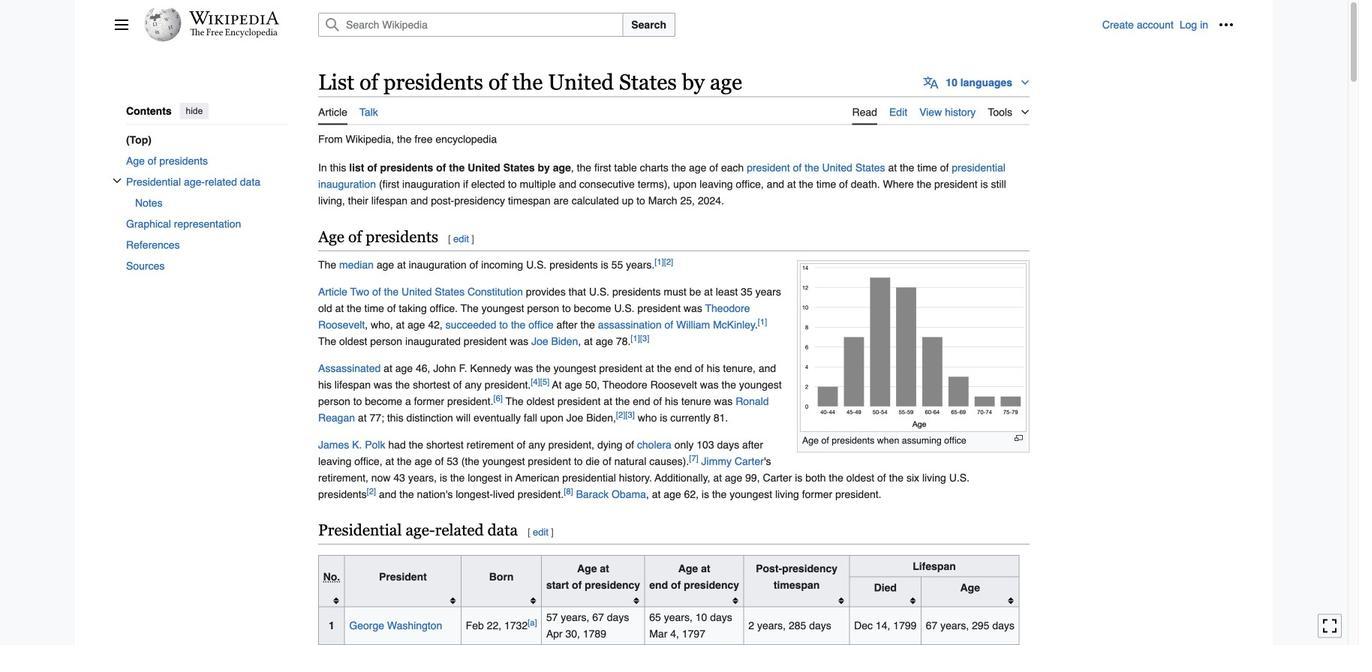 Task type: vqa. For each thing, say whether or not it's contained in the screenshot.
footer
no



Task type: locate. For each thing, give the bounding box(es) containing it.
wikipedia image
[[189, 11, 279, 25]]

Search Wikipedia search field
[[318, 13, 623, 37]]

personal tools navigation
[[1103, 13, 1239, 37]]

fullscreen image
[[1323, 619, 1338, 634]]

log in and more options image
[[1219, 17, 1234, 32]]

menu image
[[114, 17, 129, 32]]

main content
[[312, 68, 1234, 646]]

None search field
[[300, 13, 1103, 37]]

x small image
[[113, 176, 122, 185]]



Task type: describe. For each thing, give the bounding box(es) containing it.
language progressive image
[[924, 75, 939, 90]]

the free encyclopedia image
[[190, 29, 278, 38]]



